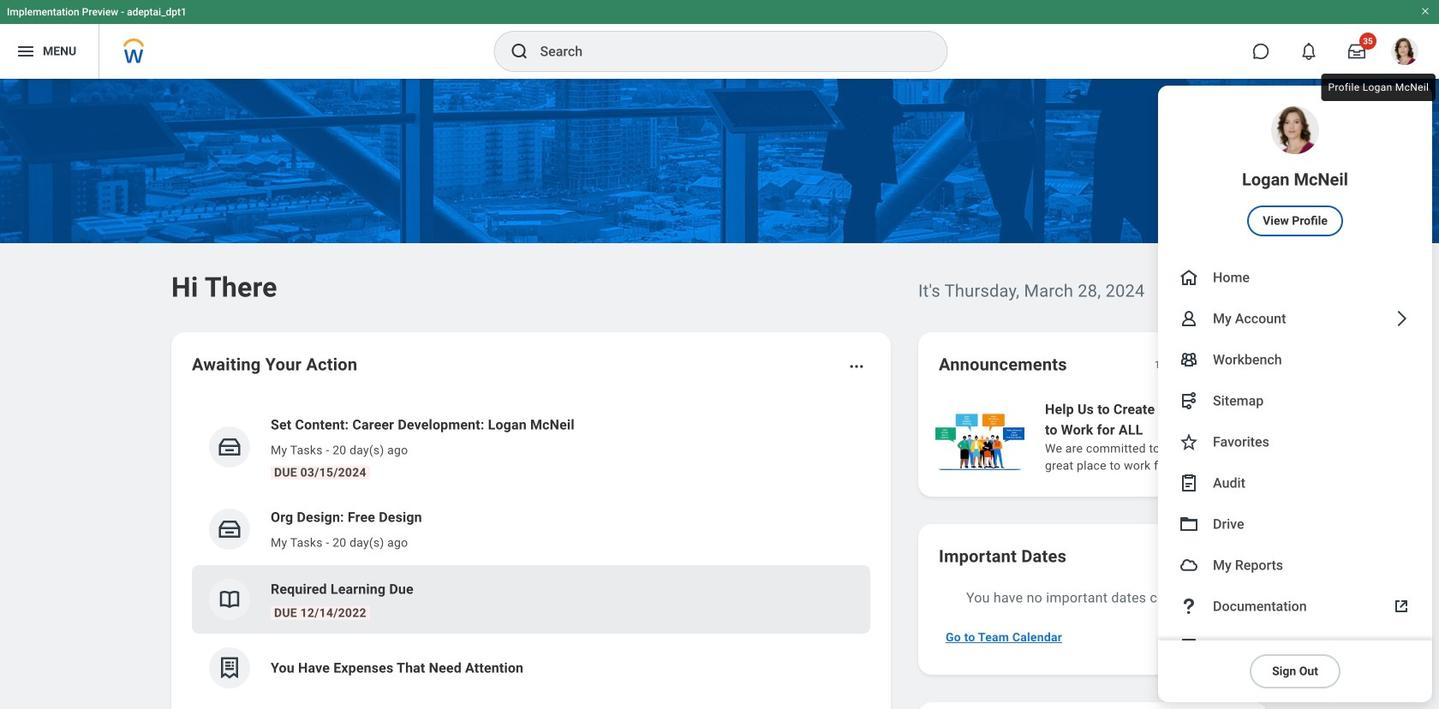 Task type: describe. For each thing, give the bounding box(es) containing it.
folder open image
[[1179, 514, 1200, 535]]

chevron left small image
[[1195, 356, 1212, 374]]

related actions image
[[848, 358, 866, 375]]

9 menu item from the top
[[1159, 545, 1433, 586]]

home image
[[1179, 267, 1200, 288]]

10 menu item from the top
[[1159, 586, 1433, 627]]

book open image
[[217, 587, 243, 613]]

star image
[[1179, 432, 1200, 452]]

2 menu item from the top
[[1159, 257, 1433, 298]]

dashboard expenses image
[[217, 656, 243, 681]]

document image
[[1179, 638, 1200, 658]]

question image
[[1179, 596, 1200, 617]]

search image
[[509, 41, 530, 62]]

notifications large image
[[1301, 43, 1318, 60]]

1 horizontal spatial list
[[932, 398, 1440, 476]]

4 menu item from the top
[[1159, 339, 1433, 380]]

inbox large image
[[1349, 43, 1366, 60]]

1 menu item from the top
[[1159, 86, 1433, 257]]

ext link image
[[1392, 638, 1412, 658]]

close environment banner image
[[1421, 6, 1431, 16]]

0 horizontal spatial list
[[192, 401, 871, 703]]

3 menu item from the top
[[1159, 298, 1433, 339]]



Task type: locate. For each thing, give the bounding box(es) containing it.
list
[[932, 398, 1440, 476], [192, 401, 871, 703]]

tooltip
[[1318, 70, 1440, 105]]

paste image
[[1179, 473, 1200, 494]]

2 inbox image from the top
[[217, 517, 243, 542]]

contact card matrix manager image
[[1179, 350, 1200, 370]]

banner
[[0, 0, 1440, 703]]

avatar image
[[1179, 555, 1200, 576]]

endpoints image
[[1179, 391, 1200, 411]]

0 vertical spatial inbox image
[[217, 434, 243, 460]]

chevron right small image
[[1225, 356, 1243, 374]]

11 menu item from the top
[[1159, 627, 1433, 668]]

chevron right image
[[1392, 309, 1412, 329]]

inbox image
[[217, 434, 243, 460], [217, 517, 243, 542]]

user image
[[1179, 309, 1200, 329]]

6 menu item from the top
[[1159, 422, 1433, 463]]

status
[[1155, 358, 1183, 372]]

main content
[[0, 79, 1440, 710]]

1 inbox image from the top
[[217, 434, 243, 460]]

1 vertical spatial inbox image
[[217, 517, 243, 542]]

8 menu item from the top
[[1159, 504, 1433, 545]]

5 menu item from the top
[[1159, 380, 1433, 422]]

ext link image
[[1392, 596, 1412, 617]]

menu item
[[1159, 86, 1433, 257], [1159, 257, 1433, 298], [1159, 298, 1433, 339], [1159, 339, 1433, 380], [1159, 380, 1433, 422], [1159, 422, 1433, 463], [1159, 463, 1433, 504], [1159, 504, 1433, 545], [1159, 545, 1433, 586], [1159, 586, 1433, 627], [1159, 627, 1433, 668]]

7 menu item from the top
[[1159, 463, 1433, 504]]

list item
[[192, 566, 871, 634]]

menu
[[1159, 86, 1433, 703]]

Search Workday  search field
[[540, 33, 912, 70]]

logan mcneil image
[[1392, 38, 1419, 65]]

justify image
[[15, 41, 36, 62]]



Task type: vqa. For each thing, say whether or not it's contained in the screenshot.
inbox large image
yes



